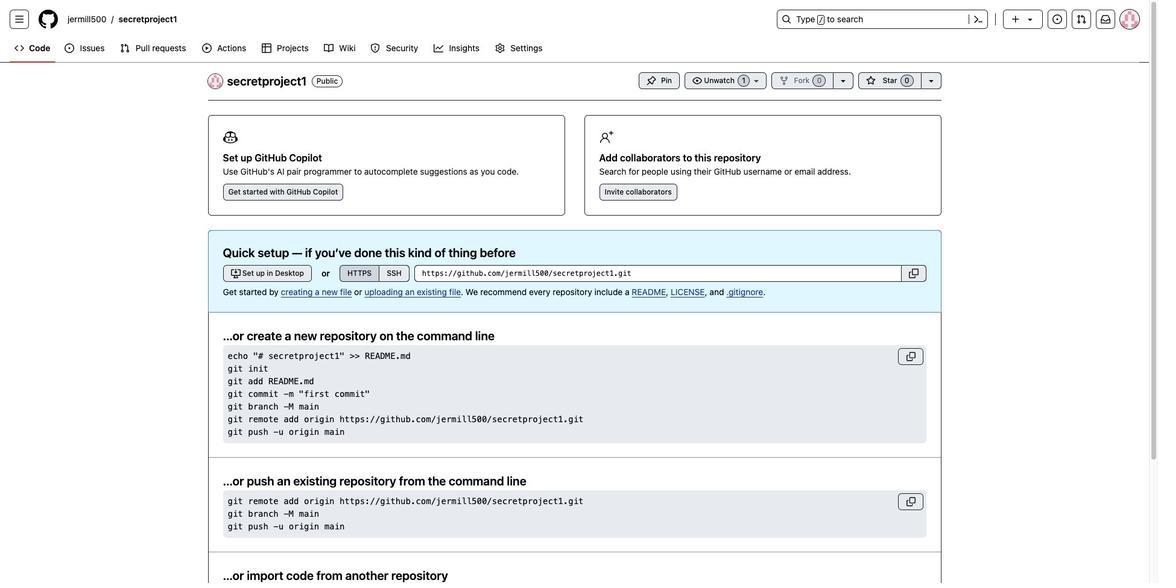 Task type: locate. For each thing, give the bounding box(es) containing it.
person add image
[[599, 130, 614, 145]]

owner avatar image
[[208, 74, 222, 89]]

triangle down image
[[1026, 14, 1035, 24]]

issue opened image
[[1053, 14, 1062, 24], [65, 43, 74, 53]]

gear image
[[495, 43, 505, 53]]

git pull request image
[[1077, 14, 1087, 24]]

1 vertical spatial issue opened image
[[65, 43, 74, 53]]

play image
[[202, 43, 212, 53]]

copy to clipboard image
[[909, 269, 919, 279], [906, 497, 915, 507]]

command palette image
[[974, 14, 983, 24]]

add this repository to a list image
[[926, 76, 936, 86]]

homepage image
[[39, 10, 58, 29]]

issue opened image left git pull request icon
[[1053, 14, 1062, 24]]

0 vertical spatial issue opened image
[[1053, 14, 1062, 24]]

issue opened image for git pull request image
[[65, 43, 74, 53]]

issue opened image right code image
[[65, 43, 74, 53]]

1 horizontal spatial issue opened image
[[1053, 14, 1062, 24]]

pin this repository to your profile image
[[647, 76, 656, 86]]

notifications image
[[1101, 14, 1111, 24]]

list
[[63, 10, 770, 29]]

git pull request image
[[120, 43, 129, 53]]

shield image
[[371, 43, 380, 53]]

graph image
[[434, 43, 443, 53]]

0 horizontal spatial issue opened image
[[65, 43, 74, 53]]

eye image
[[693, 76, 702, 86]]

plus image
[[1011, 14, 1021, 24]]



Task type: vqa. For each thing, say whether or not it's contained in the screenshot.
Do
no



Task type: describe. For each thing, give the bounding box(es) containing it.
star image
[[866, 76, 876, 86]]

desktop download image
[[231, 269, 240, 279]]

Clone URL text field
[[414, 265, 902, 282]]

copilot image
[[223, 130, 237, 145]]

copy to clipboard image
[[906, 352, 915, 362]]

0 users starred this repository element
[[901, 75, 914, 87]]

table image
[[262, 43, 271, 53]]

issue opened image for git pull request icon
[[1053, 14, 1062, 24]]

code image
[[14, 43, 24, 53]]

see your forks of this repository image
[[839, 76, 848, 86]]

0 vertical spatial copy to clipboard image
[[909, 269, 919, 279]]

1 vertical spatial copy to clipboard image
[[906, 497, 915, 507]]

book image
[[324, 43, 334, 53]]

repo forked image
[[780, 76, 789, 86]]



